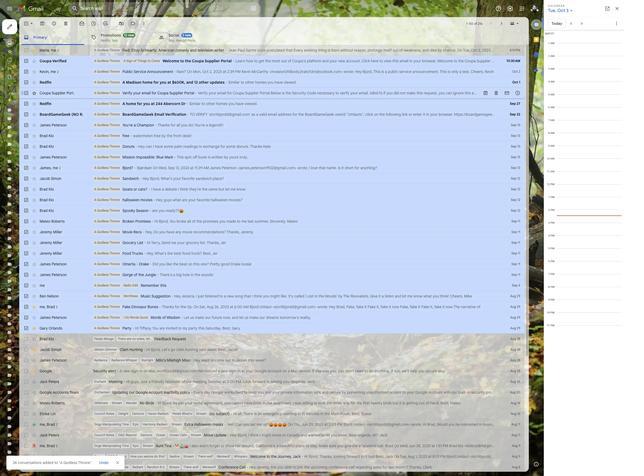 Task type: describe. For each thing, give the bounding box(es) containing it.
a godless throne broken promises - hi bjord, you broke all of the promises you made to me last summer. sincerely, mateo
[[94, 219, 298, 224]]

26 throne from the top
[[109, 316, 120, 320]]

godless for omerta - drake
[[97, 262, 109, 266]]

7 11 from the top
[[518, 422, 520, 426]]

at left 1:51
[[432, 444, 435, 448]]

google left accounts
[[40, 390, 52, 395]]

older image
[[499, 21, 504, 26]]

throne for gorge of the jungle
[[109, 273, 120, 277]]

is
[[338, 166, 341, 170]]

sure
[[329, 444, 336, 448]]

12 for hey bjord, what's your favorite sandwich place?
[[517, 176, 520, 180]]

know.
[[338, 433, 348, 438]]

2 mac from the left
[[291, 369, 298, 374]]

1 vertical spatial home
[[126, 101, 136, 106]]

alert
[[108, 369, 116, 374]]

a for a home for you at 244 abercorn dr
[[94, 102, 96, 106]]

37 row from the top
[[19, 430, 525, 441]]

aug 26
[[510, 380, 520, 384]]

2 drake from the left
[[231, 262, 241, 267]]

0 vertical spatial do
[[154, 230, 158, 235]]

1 halloween from the left
[[122, 198, 140, 202]]

a godless throne gorge of the jungle - there's a big hole in the woods!
[[94, 272, 213, 277]]

a for movie recs
[[94, 230, 96, 234]]

a right just
[[148, 379, 151, 384]]

1 vertical spatial meeting
[[283, 412, 297, 416]]

1 clark from the left
[[40, 465, 48, 470]]

1 horizontal spatial home
[[142, 80, 153, 85]]

for right way
[[351, 401, 356, 406]]

sep for this spin off book is written by yours truly.
[[511, 155, 517, 159]]

4:13
[[496, 48, 502, 53]]

too!
[[368, 454, 375, 459]]

oct up oct 1
[[512, 70, 518, 74]]

me , jack 2
[[40, 454, 57, 459]]

2 sep 13 from the top
[[511, 134, 520, 138]]

2 for hi bjord, thanks, looking forward to it too! best, jack on tue, aug 1, 2023 at 8:01 pm bjord umlaut <sicritbjordd@gmail.com> wrote: hey jack, i hope you're settling in well into our newfound
[[56, 455, 57, 459]]

- left let
[[181, 315, 183, 320]]

wander
[[126, 401, 137, 405]]

1 vertical spatial know
[[414, 294, 423, 299]]

- right movies
[[153, 198, 155, 202]]

have right cannot
[[244, 401, 252, 406]]

throne for boardgamegeek email verification
[[109, 112, 120, 116]]

necessary
[[317, 91, 335, 95]]

of right broke at the left top of the page
[[192, 219, 195, 224]]

a for public service announcement
[[94, 70, 96, 74]]

milo's milehigh miso - hey want to come out to dinner this week?
[[156, 358, 266, 363]]

pm right the 4:13
[[503, 48, 509, 53]]

0 horizontal spatial similar
[[189, 101, 201, 106]]

1 horizontal spatial as
[[503, 59, 508, 63]]

32 row from the top
[[19, 376, 525, 387]]

jacob for throne
[[40, 176, 50, 181]]

demons for (no subject) - hi all, there is an emergency meeting in 15 minutes in the main room. best, eloise
[[132, 412, 144, 416]]

prolongs
[[368, 48, 382, 53]]

1 it, from the left
[[377, 305, 380, 309]]

a godless throne movie recs - hey, do you have any movie recommendations? thanks, jeremy
[[94, 230, 253, 235]]

1 you're from the left
[[122, 123, 133, 128]]

1 boardgamegeek from the left
[[40, 112, 71, 117]]

throne for free
[[109, 134, 120, 138]]

hunting
[[185, 347, 198, 352]]

also
[[191, 444, 198, 448]]

2 horizontal spatial make
[[407, 91, 416, 95]]

6 brad klo from the top
[[40, 337, 54, 341]]

1 vertical spatial might
[[262, 433, 271, 438]]

dreams
[[266, 315, 279, 320]]

aug 9 for welcome to the journey, jack
[[512, 455, 520, 459]]

1 us from the left
[[190, 315, 194, 320]]

- left yes!!
[[224, 422, 226, 427]]

milehigh
[[167, 358, 181, 363]]

9 row from the top
[[19, 130, 525, 141]]

sep for hi bjord, you broke all of the promises you made to me last summer. sincerely, mateo
[[511, 219, 517, 223]]

other left way
[[333, 401, 342, 406]]

verify
[[196, 112, 208, 117]]

1 vertical spatial brad,
[[427, 422, 436, 427]]

social, 2 new messages, tab
[[155, 30, 222, 45]]

to left stay. at the bottom of the page
[[306, 444, 309, 448]]

hi left terry,
[[147, 240, 150, 245]]

1 horizontal spatial maria
[[510, 48, 519, 53]]

1 vertical spatial browser.
[[439, 112, 453, 117]]

2 🎃 image from the left
[[273, 423, 278, 427]]

29 for thanks for the tip. on sat, aug 26, 2023 at 6:00 am bjord umlaut <sicritbjordd@gmail.com> wrote: hey brad, fake, fake it fake it, fake it now fake, fake it fake it, fake it now the narrative of
[[517, 305, 520, 309]]

a for donuts
[[94, 144, 96, 148]]

one?
[[201, 262, 209, 267]]

this up suggestion in the left of the page
[[160, 283, 166, 288]]

2 horizontal spatial umlaut
[[457, 454, 469, 459]]

1 vertical spatial viewed.
[[245, 101, 258, 106]]

0 horizontal spatial every
[[194, 390, 203, 395]]

a godless throne donuts - hey can i have some palm readings in exchange for some donuts. thanks kate
[[94, 144, 271, 149]]

24 throne from the top
[[109, 294, 120, 298]]

2 a godless throne from the top
[[94, 283, 120, 287]]

row containing google accounts team
[[19, 387, 535, 398]]

sep 11 for one?
[[511, 262, 520, 266]]

conversations
[[18, 460, 42, 465]]

row containing coupa supplier port.
[[19, 88, 525, 98]]

2 throne from the top
[[109, 59, 120, 63]]

jeremy for hey, what's the best food truck? best, jer
[[40, 251, 52, 256]]

0 horizontal spatial favorite
[[182, 176, 195, 181]]

2 halloween from the left
[[515, 422, 533, 427]]

row containing google
[[19, 366, 525, 376]]

me , brad 2 for fake dinosaur bones
[[40, 304, 58, 309]]

jack up me , brad 3
[[40, 433, 48, 438]]

0 horizontal spatial homes
[[216, 101, 228, 106]]

godless for party
[[97, 326, 109, 330]]

1 horizontal spatial can
[[446, 91, 452, 95]]

james for a godless throne you're a champion - thanks for all you do! you're a legend!!!
[[40, 123, 51, 128]]

aug 9 for aunt tina
[[512, 444, 520, 448]]

canada
[[287, 433, 300, 438]]

tip.
[[187, 305, 193, 309]]

snooze image
[[91, 21, 96, 26]]

- right cats?
[[148, 187, 150, 192]]

d&d for welcome
[[108, 455, 115, 459]]

godless for goats or cats?
[[97, 187, 109, 191]]

there down won't
[[198, 455, 206, 459]]

fwd:
[[122, 48, 130, 53]]

primary
[[33, 35, 47, 40]]

by up way
[[342, 390, 346, 395]]

0 horizontal spatial the
[[343, 294, 350, 299]]

at left "$600k,"
[[167, 80, 171, 85]]

champion
[[137, 123, 154, 128]]

- right recs
[[143, 230, 144, 235]]

the left the first
[[357, 401, 362, 406]]

0 horizontal spatial kevin
[[40, 69, 49, 74]]

- right sandwich
[[140, 176, 142, 181]]

26 inside main content
[[517, 380, 520, 384]]

cats?
[[138, 187, 147, 192]]

0 vertical spatial forward
[[252, 379, 266, 384]]

they're
[[189, 187, 201, 192]]

sep 12 for favorite
[[511, 198, 520, 202]]

set
[[250, 422, 256, 427]]

1 vertical spatial jer
[[212, 251, 218, 256]]

1 horizontal spatial all
[[187, 219, 191, 224]]

the right like
[[173, 262, 179, 267]]

alert containing 26 conversations added to "a godless throne".
[[6, 12, 535, 470]]

0 horizontal spatial know
[[237, 187, 246, 192]]

labels image
[[130, 21, 136, 26]]

you right you,
[[338, 369, 344, 374]]

26 row from the top
[[19, 312, 525, 323]]

0 vertical spatial jer
[[221, 240, 226, 245]]

other up verify
[[206, 101, 215, 106]]

throne for goats or cats?
[[109, 187, 120, 191]]

2023 right 3,
[[482, 48, 491, 53]]

in right enter
[[426, 112, 429, 117]]

roberts for a
[[51, 219, 65, 224]]

to left join at the left of the page
[[293, 465, 296, 470]]

🛣 image
[[180, 444, 184, 449]]

11 row from the top
[[19, 152, 525, 163]]

0 horizontal spatial jun
[[302, 422, 308, 427]]

🐕 image
[[175, 444, 180, 449]]

peterson for a godless throne gorge of the jungle - there's a big hole in the woods!
[[52, 272, 67, 277]]

2 sign- from the left
[[229, 369, 238, 374]]

36 row from the top
[[19, 419, 566, 430]]

look
[[318, 401, 325, 406]]

for up 244
[[152, 91, 156, 95]]

- right bones
[[159, 305, 161, 309]]

jeremy for hey, do you have any movie recommendations? thanks, jeremy
[[40, 230, 52, 235]]

mark as read image
[[79, 21, 84, 26]]

0 vertical spatial viewed.
[[284, 80, 297, 85]]

3 boardgamegeek from the left
[[305, 112, 334, 117]]

2 clark from the left
[[423, 465, 432, 470]]

bjord right 8:01
[[447, 454, 456, 459]]

0 horizontal spatial as
[[173, 401, 177, 406]]

a for grocery list
[[94, 241, 96, 245]]

short
[[345, 166, 354, 170]]

is right california
[[273, 444, 276, 448]]

2 horizontal spatial some
[[495, 422, 505, 427]]

the right address
[[298, 112, 304, 117]]

1 horizontal spatial 1
[[519, 80, 520, 84]]

thanks, down made
[[227, 230, 240, 235]]

radio edit
[[124, 283, 138, 287]]

have down a godless throne sandwich - hey bjord, what's your favorite sandwich place?
[[153, 187, 161, 192]]

2 email. from the left
[[472, 91, 482, 95]]

coupa left the business
[[483, 91, 494, 95]]

sep for hey guys what are your favorite halloween movies?
[[511, 198, 517, 202]]

i left love
[[309, 166, 310, 170]]

james for a godless throne omerta - drake - did you like the beat on this one? pretty good drake loosie
[[40, 262, 51, 267]]

email down 'updates'
[[217, 91, 226, 95]]

1 horizontal spatial make
[[249, 315, 258, 320]]

our right with
[[452, 390, 457, 395]]

29 row from the top
[[19, 344, 525, 355]]

a left facetime
[[359, 444, 361, 448]]

0 vertical spatial think
[[180, 187, 188, 192]]

2 eloise from the left
[[361, 412, 371, 416]]

2 it, from the left
[[430, 305, 433, 309]]

1 horizontal spatial but
[[393, 401, 398, 406]]

godless for a madison home for you at $600k, and 12 other updates
[[97, 80, 109, 84]]

update
[[214, 433, 226, 438]]

thanks for 26,
[[162, 305, 174, 309]]

0 horizontal spatial maria
[[40, 48, 49, 53]]

0 horizontal spatial make
[[195, 315, 204, 320]]

learn
[[235, 59, 245, 63]]

2 for bjørdsøn on wed, sep 13, 2023 at 11:39 am james peterson <james.peterson1902@gmail.com> wrote: i love that name. is it short for anything?
[[59, 166, 61, 170]]

won't
[[199, 444, 209, 448]]

, for a godless throne fake dinosaur bones - thanks for the tip. on sat, aug 26, 2023 at 6:00 am bjord umlaut <sicritbjordd@gmail.com> wrote: hey brad, fake, fake it fake it, fake it now fake, fake it fake it, fake it now the narrative of
[[45, 304, 46, 309]]

0 horizontal spatial portal
[[184, 91, 194, 95]]

i up party
[[124, 316, 124, 320]]

coupa verified
[[40, 59, 67, 63]]

2 fake, from the left
[[400, 305, 409, 309]]

add to tasks image
[[103, 21, 108, 26]]

19 row from the top
[[19, 237, 525, 248]]

brad klo for spooky
[[40, 208, 54, 213]]

to
[[190, 112, 195, 117]]

1 horizontal spatial kevin
[[242, 69, 251, 74]]

25 row from the top
[[19, 302, 525, 312]]

to left view
[[380, 59, 383, 63]]

jessica,
[[181, 294, 195, 299]]

1 horizontal spatial jun
[[409, 444, 415, 448]]

0 vertical spatial that
[[286, 48, 293, 53]]

, for a godless throne public service announcement - nani? on mon, oct 2, 2023 at 2:39 pm kevin mccarthy <invasion0fdbody2natch3rs@outlook.com> wrote: hey bjord, this is a public service announcement. this is only a test. cheers, kevin
[[49, 69, 50, 74]]

throne for fwd: elroy schwartz: american comedy and television writer.
[[109, 48, 120, 52]]

0 horizontal spatial or
[[134, 187, 137, 192]]

1 verify from the left
[[122, 91, 132, 95]]

row containing eloise lin
[[19, 409, 525, 419]]

me , brad 3
[[40, 443, 58, 448]]

dr
[[181, 101, 186, 106]]

a godless throne a madison home for you at $600k, and 12 other updates - similar to other homes you have viewed. ‌ ‌ ‌ ‌ ‌ ‌ ‌ ‌ ‌ ‌ ‌ ‌ ‌ ‌ ‌ ‌ ‌ ‌ ‌ ‌ ‌ ‌ ‌ ‌ ‌ ‌ ‌ ‌ ‌ ‌ ‌ ‌ ‌ ‌ ‌ ‌ ‌ ‌ ‌ ‌ ‌ ‌ ‌ ‌ ‌ ‌ ‌ ‌ ‌ ‌ ‌ ‌ ‌ ‌ ‌ ‌ ‌ ‌ ‌ ‌ ‌ ‌ ‌ ‌ ‌ ‌ ‌ ‌ ‌ ‌ ‌ ‌ ‌ ‌ ‌ ‌ ‌ ‌ ‌ ‌ ‌
[[94, 80, 374, 85]]

0 horizontal spatial am
[[203, 166, 209, 170]]

new inside 'tab'
[[185, 33, 191, 37]]

2 verify from the left
[[198, 91, 208, 95]]

23 row from the top
[[19, 280, 525, 291]]

a godless throne a home for you at 244 abercorn dr - similar to other homes you have viewed. ‌ ‌ ‌ ‌ ‌ ‌ ‌ ‌ ‌ ‌ ‌ ‌ ‌ ‌ ‌ ‌ ‌ ‌ ‌ ‌ ‌ ‌ ‌ ‌ ‌ ‌ ‌ ‌ ‌ ‌ ‌ ‌ ‌ ‌ ‌ ‌ ‌ ‌ ‌ ‌ ‌ ‌ ‌ ‌ ‌ ‌ ‌ ‌ ‌ ‌ ‌ ‌ ‌ ‌ ‌ ‌ ‌ ‌ ‌ ‌ ‌ ‌ ‌ ‌ ‌ ‌ ‌ ‌ ‌ ‌ ‌ ‌ ‌ ‌ ‌ ‌ ‌ ‌ ‌ ‌ ‌
[[94, 101, 335, 106]]

1 horizontal spatial every
[[294, 48, 303, 53]]

11 for did you like the beat on this one? pretty good drake loosie
[[518, 262, 520, 266]]

public
[[388, 69, 398, 74]]

extra
[[184, 422, 193, 427]]

primary tab
[[19, 30, 86, 45]]

throne for public service announcement
[[109, 70, 120, 74]]

2 now from the left
[[446, 305, 453, 309]]

james for milo's milehigh miso - hey want to come out to dinner this week?
[[40, 358, 51, 363]]

- right update
[[227, 433, 229, 438]]

conference call - hey jeremy, are you able to join the upcoming conference call regarding sales for last month? thanks, clark
[[219, 465, 432, 470]]

recs
[[133, 230, 142, 235]]

other down mccarthy
[[245, 80, 254, 85]]

throne for halloween movies
[[109, 198, 120, 202]]

- right the policy
[[191, 390, 193, 395]]

11:39
[[195, 166, 203, 170]]

a for gorge of the jungle
[[94, 273, 96, 277]]

0 vertical spatial homes
[[255, 80, 267, 85]]

on right click on the right of the page
[[374, 112, 378, 117]]

1 vertical spatial was
[[295, 401, 302, 406]]

do!
[[188, 123, 194, 128]]

2,
[[209, 69, 212, 74]]

0 horizontal spatial last
[[248, 219, 254, 224]]

1 fake from the left
[[122, 305, 130, 309]]

hey down bjørdsøn
[[143, 176, 149, 181]]

stay.
[[310, 444, 318, 448]]

thanks, up conference call - hey jeremy, are you able to join the upcoming conference call regarding sales for last month? thanks, clark
[[319, 454, 332, 459]]

enchanted updating our google account inactivity policy - every day google works hard to keep you and your private information safe and secure by preventing unauthorized access to your google account with our built-in security protections. and keeping you
[[94, 390, 535, 395]]

i right 🚘 icon
[[190, 444, 191, 448]]

in left security
[[467, 390, 470, 395]]

0 horizontal spatial if
[[312, 369, 314, 374]]

Search mail text field
[[80, 6, 235, 11]]

0 horizontal spatial do
[[125, 316, 129, 320]]

song
[[235, 294, 243, 299]]

1 birds from the left
[[253, 401, 262, 406]]

3 sep 13 from the top
[[511, 144, 520, 148]]

4 28 from the top
[[517, 369, 520, 373]]

1 🎃 image from the left
[[269, 423, 273, 427]]

30 row from the top
[[19, 355, 525, 366]]

how
[[130, 455, 137, 459]]

future
[[212, 315, 222, 320]]

tab list containing promotions
[[19, 30, 529, 45]]

glisten glimmer clam hunting - hi bjord, let's go clam hunting next week! best, jacob
[[94, 347, 238, 352]]

aunt tina
[[156, 444, 172, 448]]

wrote: up 8
[[515, 454, 525, 459]]

15 row from the top
[[19, 195, 525, 205]]

demons for move update - hey bjord, i think i might move to canada and wanted to let you know. best regards, eh? jack
[[140, 433, 152, 437]]

pm right 2:05
[[337, 422, 343, 427]]

move to image
[[119, 21, 124, 26]]

wrote: down woods'
[[317, 305, 328, 309]]

to right access
[[402, 390, 406, 395]]

14 row from the top
[[19, 184, 525, 195]]

10 row from the top
[[19, 141, 525, 152]]

6:00
[[234, 305, 242, 309]]

1 horizontal spatial account
[[268, 369, 282, 374]]

1 horizontal spatial 🎃 image
[[282, 423, 287, 427]]

1 horizontal spatial <sicritbjordd@gmail.com>
[[366, 422, 410, 427]]

12 inside tab
[[124, 33, 127, 37]]

0 horizontal spatial umlaut
[[260, 305, 272, 309]]

invited
[[166, 326, 177, 331]]

row containing ben nelson
[[19, 291, 525, 302]]

throne for movie recs
[[109, 230, 120, 234]]

jack up google accounts team at left
[[40, 379, 48, 384]]

throne".
[[78, 460, 93, 465]]

throne for verify your email for coupa supplier portal
[[109, 91, 120, 95]]

a for omerta - drake
[[94, 262, 96, 266]]

you left set
[[243, 422, 249, 427]]

1 horizontal spatial favorite
[[197, 198, 210, 202]]

mateo roberts for a
[[40, 219, 65, 224]]

8 11 from the top
[[518, 433, 520, 437]]

godless for public service announcement
[[97, 70, 109, 74]]

in down the weakness,
[[410, 59, 413, 63]]

you left did
[[387, 91, 393, 95]]

- up a godless throne a home for you at 244 abercorn dr - similar to other homes you have viewed. ‌ ‌ ‌ ‌ ‌ ‌ ‌ ‌ ‌ ‌ ‌ ‌ ‌ ‌ ‌ ‌ ‌ ‌ ‌ ‌ ‌ ‌ ‌ ‌ ‌ ‌ ‌ ‌ ‌ ‌ ‌ ‌ ‌ ‌ ‌ ‌ ‌ ‌ ‌ ‌ ‌ ‌ ‌ ‌ ‌ ‌ ‌ ‌ ‌ ‌ ‌ ‌ ‌ ‌ ‌ ‌ ‌ ‌ ‌ ‌ ‌ ‌ ‌ ‌ ‌ ‌ ‌ ‌ ‌ ‌ ‌ ‌ ‌ ‌ ‌ ‌ ‌ ‌ ‌ ‌ ‌
[[195, 91, 197, 95]]

listen
[[385, 294, 394, 299]]

a for party
[[94, 326, 96, 330]]

34 row from the top
[[19, 398, 525, 409]]

8
[[519, 465, 520, 469]]

1 eloise from the left
[[40, 412, 50, 416]]

place?
[[213, 176, 224, 181]]

- right omerta
[[136, 262, 138, 267]]

0 horizontal spatial words
[[130, 316, 139, 320]]

report spam image
[[51, 21, 57, 26]]

0 horizontal spatial 1
[[466, 22, 467, 26]]

1 50 of 216
[[466, 22, 483, 26]]

0 horizontal spatial tue,
[[400, 454, 407, 459]]

sep 11 for jer
[[511, 241, 520, 245]]

20 row from the top
[[19, 248, 525, 259]]

0 vertical spatial tue,
[[463, 48, 470, 53]]

stream up ocean calm
[[171, 422, 182, 426]]

13 row from the top
[[19, 173, 525, 184]]

row containing coupa verified
[[19, 56, 568, 66]]

row containing boardgamegeek (no r.
[[19, 109, 525, 120]]

0 horizontal spatial some
[[164, 144, 173, 149]]

sep for hey, do you have any movie recommendations? thanks, jeremy
[[511, 230, 517, 234]]

2 vertical spatial think
[[250, 433, 259, 438]]

- right trucks
[[144, 251, 146, 256]]

1 horizontal spatial similar
[[228, 80, 240, 85]]

for up the wisdom
[[175, 305, 180, 309]]

coupa down a godless throne a madison home for you at $600k, and 12 other updates - similar to other homes you have viewed. ‌ ‌ ‌ ‌ ‌ ‌ ‌ ‌ ‌ ‌ ‌ ‌ ‌ ‌ ‌ ‌ ‌ ‌ ‌ ‌ ‌ ‌ ‌ ‌ ‌ ‌ ‌ ‌ ‌ ‌ ‌ ‌ ‌ ‌ ‌ ‌ ‌ ‌ ‌ ‌ ‌ ‌ ‌ ‌ ‌ ‌ ‌ ‌ ‌ ‌ ‌ ‌ ‌ ‌ ‌ ‌ ‌ ‌ ‌ ‌ ‌ ‌ ‌ ‌ ‌ ‌ ‌ ‌ ‌ ‌ ‌ ‌ ‌ ‌ ‌ ‌ ‌ ‌ ‌ ‌ ‌
[[233, 91, 244, 95]]

google up no
[[136, 390, 148, 395]]

godless for a home for you at 244 abercorn dr
[[97, 102, 109, 106]]

the left same
[[202, 187, 208, 192]]

2 horizontal spatial this
[[440, 69, 447, 74]]

sep for did you like the beat on this one? pretty good drake loosie
[[511, 262, 517, 266]]

3 13 from the top
[[517, 144, 520, 148]]

1 now from the left
[[392, 305, 399, 309]]

2 vertical spatial radiant
[[132, 465, 143, 469]]

jacob up the dinner
[[227, 347, 238, 352]]

simon for throne
[[51, 176, 61, 181]]

4 fake from the left
[[434, 305, 442, 309]]

- left the learn
[[233, 59, 234, 63]]

godless for free
[[97, 134, 109, 138]]

godless for bjord?
[[97, 166, 109, 170]]

sep for watermelon free by the front desk!
[[511, 134, 517, 138]]

0 horizontal spatial what
[[173, 198, 181, 202]]

d&d for move
[[118, 433, 125, 437]]

0 vertical spatial brad,
[[336, 305, 345, 309]]

jeremy miller for movie
[[40, 230, 62, 235]]

a for food trucks
[[94, 251, 96, 255]]

wanted
[[308, 433, 321, 438]]

guys
[[164, 198, 172, 202]]

1 horizontal spatial or
[[409, 112, 412, 117]]

cannot
[[231, 401, 243, 406]]

platform
[[307, 59, 321, 63]]

1 vertical spatial cheers,
[[450, 294, 463, 299]]

1 horizontal spatial if
[[383, 91, 386, 95]]

toggle split pane mode image
[[510, 21, 515, 26]]

service
[[134, 69, 146, 74]]

sep for i have a debate i think they're the same but let me know
[[511, 187, 517, 191]]

2 halloween from the left
[[211, 198, 228, 202]]

23 throne from the top
[[109, 283, 120, 287]]

0 horizontal spatial <sicritbjordd@gmail.com>
[[273, 305, 317, 309]]

1 vertical spatial secure
[[329, 390, 341, 395]]

- yes!! can you set me up?
[[223, 422, 269, 427]]

the left the jungle
[[138, 272, 144, 277]]

notes for peters
[[106, 433, 114, 437]]

0 vertical spatial do
[[369, 369, 373, 374]]

0 horizontal spatial all
[[176, 123, 180, 128]]

with
[[443, 390, 451, 395]]

2 13 from the top
[[517, 134, 520, 138]]

jacob simon for clam
[[40, 347, 61, 352]]

simon for clam
[[51, 347, 61, 352]]

i right debate
[[178, 187, 179, 192]]

click
[[362, 59, 370, 63]]

stream up also
[[191, 433, 201, 437]]

11 for there's a big hole in the woods!
[[518, 273, 520, 277]]

updating
[[112, 390, 128, 395]]

sep for hey, what's the best food truck? best, jer
[[511, 251, 517, 255]]

2 free from the left
[[154, 133, 161, 138]]

3 fake from the left
[[410, 305, 417, 309]]

come
[[151, 59, 160, 63]]

brad klo for donuts
[[40, 144, 54, 149]]

0 horizontal spatial meeting
[[193, 379, 207, 384]]

reality.
[[300, 315, 311, 320]]

4 aug 28 from the top
[[510, 369, 520, 373]]

4 sep 12 from the top
[[511, 209, 520, 213]]

4 row from the top
[[19, 77, 525, 88]]

aug 16 for (no subject) - hi all, there is an emergency meeting in 15 minutes in the main room. best, eloise
[[511, 412, 520, 416]]

stream left "(no"
[[196, 412, 207, 416]]

a right noticed
[[218, 369, 220, 374]]

search mail image
[[70, 4, 80, 13]]

thanks for legend!!!
[[158, 123, 170, 128]]

1 email. from the left
[[359, 91, 369, 95]]

room.
[[340, 412, 351, 416]]

a for you're a champion
[[94, 123, 96, 127]]

postulated
[[267, 48, 285, 53]]

a for halloween movies
[[94, 198, 96, 202]]

2 vertical spatial that
[[244, 294, 251, 299]]

no
[[140, 401, 145, 406]]

redfin, yelp
[[101, 38, 118, 42]]

wisdom
[[167, 315, 180, 320]]

38 row from the top
[[19, 441, 525, 451]]

2 fake from the left
[[368, 305, 376, 309]]

supplier down a godless throne a madison home for you at $600k, and 12 other updates - similar to other homes you have viewed. ‌ ‌ ‌ ‌ ‌ ‌ ‌ ‌ ‌ ‌ ‌ ‌ ‌ ‌ ‌ ‌ ‌ ‌ ‌ ‌ ‌ ‌ ‌ ‌ ‌ ‌ ‌ ‌ ‌ ‌ ‌ ‌ ‌ ‌ ‌ ‌ ‌ ‌ ‌ ‌ ‌ ‌ ‌ ‌ ‌ ‌ ‌ ‌ ‌ ‌ ‌ ‌ ‌ ‌ ‌ ‌ ‌ ‌ ‌ ‌ ‌ ‌ ‌ ‌ ‌ ‌ ‌ ‌ ‌ ‌ ‌ ‌ ‌ ‌ ‌ ‌ ‌ ‌ ‌ ‌ ‌
[[245, 91, 259, 95]]

sep 12 for place?
[[511, 176, 520, 180]]

2 birds from the left
[[383, 401, 392, 406]]

you right keeping
[[529, 390, 535, 395]]

milo's
[[156, 358, 166, 363]]

1 gary from the left
[[40, 326, 48, 331]]

james peterson for a godless throne you're a champion - thanks for all you do! you're a legend!!!
[[40, 123, 67, 128]]

11 for hi terry, send me your grocery list. thanks, jer
[[518, 241, 520, 245]]

1 drake from the left
[[139, 262, 149, 267]]

- left 🛣 icon
[[172, 444, 175, 448]]

to up verify
[[202, 101, 205, 106]]

yours
[[229, 155, 238, 160]]

0 vertical spatial 🎃 image
[[179, 209, 184, 213]]

- right champion
[[155, 123, 157, 128]]

the left 'best'
[[167, 251, 173, 256]]

28 row from the top
[[19, 334, 525, 344]]

0 vertical spatial security
[[292, 91, 306, 95]]

godless for halloween movies
[[97, 198, 109, 202]]

is right "below"
[[282, 91, 285, 95]]

this left request,
[[417, 91, 423, 95]]

to down the learn
[[241, 80, 244, 85]]

let
[[184, 315, 189, 320]]

what's for bjord,
[[161, 176, 172, 181]]

hey left want
[[194, 358, 200, 363]]

hand.
[[430, 401, 440, 406]]

random
[[147, 465, 159, 469]]

- right miso
[[191, 358, 193, 363]]

sep 13 for by
[[511, 155, 520, 159]]

2 fake from the left
[[381, 305, 388, 309]]

row containing maria
[[19, 45, 563, 56]]

1 horizontal spatial was
[[322, 369, 329, 374]]

yes!!
[[227, 422, 235, 427]]

1 vertical spatial security
[[93, 369, 107, 374]]

bjord right 'masks?'
[[557, 422, 566, 427]]

- right list in the bottom left of the page
[[144, 240, 146, 245]]

in right 'lost
[[315, 294, 318, 299]]

jeremy miller for grocery
[[40, 240, 62, 245]]

3 fake from the left
[[421, 305, 429, 309]]



Task type: vqa. For each thing, say whether or not it's contained in the screenshot.
NEWS
no



Task type: locate. For each thing, give the bounding box(es) containing it.
hey, for hey, do you have any movie recommendations? thanks, jeremy
[[145, 230, 153, 235]]

now,
[[223, 315, 231, 320]]

ben
[[40, 294, 46, 299]]

throne inside a godless throne a madison home for you at $600k, and 12 other updates - similar to other homes you have viewed. ‌ ‌ ‌ ‌ ‌ ‌ ‌ ‌ ‌ ‌ ‌ ‌ ‌ ‌ ‌ ‌ ‌ ‌ ‌ ‌ ‌ ‌ ‌ ‌ ‌ ‌ ‌ ‌ ‌ ‌ ‌ ‌ ‌ ‌ ‌ ‌ ‌ ‌ ‌ ‌ ‌ ‌ ‌ ‌ ‌ ‌ ‌ ‌ ‌ ‌ ‌ ‌ ‌ ‌ ‌ ‌ ‌ ‌ ‌ ‌ ‌ ‌ ‌ ‌ ‌ ‌ ‌ ‌ ‌ ‌ ‌ ‌ ‌ ‌ ‌ ‌ ‌ ‌ ‌ ‌ ‌
[[109, 80, 120, 84]]

2 mateo roberts from the top
[[40, 401, 65, 406]]

- left jean
[[226, 48, 227, 53]]

a for boardgamegeek email verification
[[94, 112, 96, 116]]

0 horizontal spatial sign-
[[131, 369, 140, 374]]

0 horizontal spatial drake
[[139, 262, 149, 267]]

think left they're at left top
[[180, 187, 188, 192]]

to left get on the top
[[254, 59, 258, 63]]

guys,
[[131, 379, 140, 384]]

homes
[[255, 80, 267, 85], [216, 101, 228, 106]]

1 vertical spatial what's
[[155, 251, 166, 256]]

throne inside a godless throne gorge of the jungle - there's a big hole in the woods!
[[109, 273, 120, 277]]

jeremy
[[40, 230, 52, 235], [241, 230, 253, 235], [40, 240, 52, 245], [40, 251, 52, 256]]

1 horizontal spatial what
[[423, 294, 432, 299]]

james for words of wisdom - let us make our future now, and let us make our dreams tomorrow's reality.
[[40, 315, 51, 320]]

us right now,
[[244, 315, 248, 320]]

a inside a godless throne you're a champion - thanks for all you do! you're a legend!!!
[[94, 123, 96, 127]]

a inside a godless throne public service announcement - nani? on mon, oct 2, 2023 at 2:39 pm kevin mccarthy <invasion0fdbody2natch3rs@outlook.com> wrote: hey bjord, this is a public service announcement. this is only a test. cheers, kevin
[[94, 70, 96, 74]]

do
[[369, 369, 373, 374], [154, 455, 158, 459]]

all,
[[238, 412, 242, 416]]

your right the per
[[185, 401, 192, 406]]

can
[[236, 422, 242, 427]]

r.
[[80, 112, 83, 117]]

6 james peterson from the top
[[40, 358, 67, 363]]

promotions
[[101, 33, 121, 38]]

0 vertical spatial council
[[94, 412, 105, 416]]

1 vertical spatial think
[[254, 294, 262, 299]]

joyful enigma
[[108, 465, 129, 469]]

make left dreams
[[249, 315, 258, 320]]

0 horizontal spatial do
[[154, 455, 158, 459]]

legend!!!
[[209, 123, 223, 128]]

per
[[178, 401, 184, 406]]

14 throne from the top
[[109, 187, 120, 191]]

to right move
[[282, 433, 286, 438]]

your left private
[[272, 390, 280, 395]]

godless inside a godless throne fwd: elroy schwartz: american comedy and television writer. - jean paul sartre once postulated that every existing thing is born without reason, prolongs itself out of weakness, and dies by chance. on tue, oct 3, 2023 at 4:13 pm maria williams <mariaaawilliams
[[97, 48, 109, 52]]

1 vertical spatial that
[[319, 166, 326, 170]]

dogs for extra halloween masks
[[94, 422, 102, 426]]

need
[[355, 369, 364, 374]]

mon,
[[193, 69, 201, 74]]

1 vertical spatial homes
[[216, 101, 228, 106]]

sep for are you ready??
[[511, 209, 517, 213]]

sep 11 for jeremy
[[511, 230, 520, 234]]

13 for james
[[517, 166, 520, 170]]

0 vertical spatial was
[[322, 369, 329, 374]]

a for fake dinosaur bones
[[94, 305, 96, 309]]

1 free from the left
[[122, 133, 129, 138]]

5 11 from the top
[[518, 262, 520, 266]]

11 throne from the top
[[109, 155, 120, 159]]

throne inside a godless throne a home for you at 244 abercorn dr - similar to other homes you have viewed. ‌ ‌ ‌ ‌ ‌ ‌ ‌ ‌ ‌ ‌ ‌ ‌ ‌ ‌ ‌ ‌ ‌ ‌ ‌ ‌ ‌ ‌ ‌ ‌ ‌ ‌ ‌ ‌ ‌ ‌ ‌ ‌ ‌ ‌ ‌ ‌ ‌ ‌ ‌ ‌ ‌ ‌ ‌ ‌ ‌ ‌ ‌ ‌ ‌ ‌ ‌ ‌ ‌ ‌ ‌ ‌ ‌ ‌ ‌ ‌ ‌ ‌ ‌ ‌ ‌ ‌ ‌ ‌ ‌ ‌ ‌ ‌ ‌ ‌ ‌ ‌ ‌ ‌ ‌ ‌ ‌
[[109, 102, 120, 106]]

throne for food trucks
[[109, 251, 120, 255]]

0 vertical spatial every
[[294, 48, 303, 53]]

a inside a godless throne movie recs - hey, do you have any movie recommendations? thanks, jeremy
[[94, 230, 96, 234]]

3 aug 28 from the top
[[510, 358, 520, 362]]

aug 29 for a godless throne party - hi tiffany, you are invited to my party this saturday. best, gary
[[510, 326, 520, 330]]

0 horizontal spatial this
[[177, 155, 184, 160]]

jeremy miller for food
[[40, 251, 62, 256]]

3 sep 11 from the top
[[511, 241, 520, 245]]

throne inside a godless throne mission impossible: blue mark - this spin off book is written by yours truly.
[[109, 155, 120, 159]]

1 vertical spatial there wolf
[[183, 465, 199, 469]]

the left revivalists.
[[343, 294, 350, 299]]

a inside the a godless throne donuts - hey can i have some palm readings in exchange for some donuts. thanks kate
[[94, 144, 96, 148]]

dinner
[[236, 358, 247, 363]]

promotions, 12 new messages, tab
[[87, 30, 154, 45]]

a inside a godless throne fwd: elroy schwartz: american comedy and television writer. - jean paul sartre once postulated that every existing thing is born without reason, prolongs itself out of weakness, and dies by chance. on tue, oct 3, 2023 at 4:13 pm maria williams <mariaaawilliams
[[94, 48, 96, 52]]

peterson for words of wisdom - let us make our future now, and let us make our dreams tomorrow's reality.
[[52, 315, 67, 320]]

throne inside a godless throne broken promises - hi bjord, you broke all of the promises you made to me last summer. sincerely, mateo
[[109, 219, 120, 223]]

17 row from the top
[[19, 216, 525, 227]]

oct down 'oct 2'
[[512, 80, 518, 84]]

0 vertical spatial secure
[[426, 369, 437, 374]]

2 council from the top
[[94, 433, 105, 437]]

1 council from the top
[[94, 412, 105, 416]]

throne inside a godless throne fake dinosaur bones - thanks for the tip. on sat, aug 26, 2023 at 6:00 am bjord umlaut <sicritbjordd@gmail.com> wrote: hey brad, fake, fake it fake it, fake it now fake, fake it fake it, fake it now the narrative of
[[109, 305, 120, 309]]

in up 'emergency' on the bottom of page
[[263, 401, 266, 406]]

1 roberts from the top
[[51, 219, 65, 224]]

1 horizontal spatial do
[[154, 230, 158, 235]]

a inside a godless throne mission impossible: blue mark - this spin off book is written by yours truly.
[[94, 155, 96, 159]]

oct left 2,
[[202, 69, 209, 74]]

saturday.
[[205, 326, 221, 331]]

google down week?
[[254, 369, 267, 374]]

last
[[248, 219, 254, 224], [388, 465, 394, 470]]

made
[[227, 219, 236, 224]]

5 row from the top
[[19, 88, 525, 98]]

birds right "twenty"
[[383, 401, 392, 406]]

2 boardgamegeek from the left
[[122, 112, 153, 117]]

2 aug 16 from the top
[[511, 412, 520, 416]]

the left woods!
[[195, 272, 200, 277]]

godless inside a godless throne party - hi tiffany, you are invited to my party this saturday. best, gary
[[97, 326, 109, 330]]

on
[[374, 112, 378, 117], [188, 262, 192, 267], [144, 369, 148, 374], [283, 369, 287, 374]]

godless inside a godless throne free - watermelon free by the front desk!
[[97, 134, 109, 138]]

1 peters from the top
[[48, 379, 59, 384]]

you're
[[122, 123, 133, 128], [195, 123, 205, 128]]

throne inside the a godless throne donuts - hey can i have some palm readings in exchange for some donuts. thanks kate
[[109, 144, 120, 148]]

1 horizontal spatial portal
[[221, 59, 232, 63]]

https://boardgamegeek.com/
[[454, 112, 503, 117]]

a for free
[[94, 134, 96, 138]]

row containing james
[[19, 163, 525, 173]]

whispers
[[234, 455, 247, 459]]

godless inside a godless throne gorge of the jungle - there's a big hole in the woods!
[[97, 273, 109, 277]]

a inside a godless throne free - watermelon free by the front desk!
[[94, 134, 96, 138]]

1 throne from the top
[[109, 48, 120, 52]]

hey, right recs
[[145, 230, 153, 235]]

throne inside a godless throne spooky season
[[109, 209, 120, 213]]

2023 right 28,
[[422, 444, 431, 448]]

redfin
[[40, 80, 51, 85], [40, 101, 51, 106]]

godless for boardgamegeek email verification
[[97, 112, 109, 116]]

1 vertical spatial all
[[187, 219, 191, 224]]

manipulating for extra
[[102, 422, 121, 426]]

more image
[[141, 21, 147, 26]]

peterson for a godless throne you're a champion - thanks for all you do! you're a legend!!!
[[52, 123, 67, 128]]

4 brad klo from the top
[[40, 198, 54, 202]]

main menu image
[[6, 5, 13, 12]]

throne inside a godless throne boardgamegeek email verification - to verify 'sicritbjordd@gmail.com' as a valid email address for the boardgamegeek userid "umlauts", click on the following link or enter it in your browser. https://boardgamegeek.com/
[[109, 112, 120, 116]]

are right guys
[[182, 198, 187, 202]]

5 throne from the top
[[109, 91, 120, 95]]

werewolf for conference
[[202, 465, 216, 469]]

a left "big"
[[173, 272, 175, 277]]

throne inside a godless throne halloween movies - hey guys what are your favorite halloween movies?
[[109, 198, 120, 202]]

james peterson for a godless throne gorge of the jungle - there's a big hole in the woods!
[[40, 272, 67, 277]]

portal left "below"
[[260, 91, 270, 95]]

0 horizontal spatial cheers,
[[450, 294, 463, 299]]

to right excited on the right top of page
[[565, 59, 568, 63]]

radio
[[124, 283, 132, 287]]

godless for broken promises
[[97, 219, 109, 223]]

0 vertical spatial 16
[[517, 401, 520, 405]]

the left following
[[379, 112, 385, 117]]

peterson for a godless throne mission impossible: blue mark - this spin off book is written by yours truly.
[[52, 155, 67, 160]]

1 miller from the top
[[53, 230, 62, 235]]

thanks up the wisdom
[[162, 305, 174, 309]]

1 sep 12 from the top
[[511, 176, 520, 180]]

umlaut up regards,
[[353, 422, 365, 427]]

0 vertical spatial you
[[170, 219, 176, 224]]

main content containing promotions
[[19, 17, 622, 476]]

redfin for a madison home for you at $600k, and 12 other updates
[[40, 80, 51, 85]]

1 epic from the top
[[133, 422, 139, 426]]

bjord, down stay. at the bottom of the page
[[309, 454, 319, 459]]

row containing kevin
[[19, 66, 525, 77]]

1 vertical spatial do
[[154, 455, 158, 459]]

godless inside a godless throne sandwich - hey bjord, what's your favorite sandwich place?
[[97, 176, 109, 180]]

your up getting
[[407, 390, 414, 395]]

go
[[171, 347, 175, 352]]

sep 13 for legend!!!
[[511, 123, 520, 127]]

1 horizontal spatial wed,
[[400, 444, 408, 448]]

klo for free
[[49, 133, 54, 138]]

throne for sandwich
[[109, 176, 120, 180]]

godless inside a godless throne public service announcement - nani? on mon, oct 2, 2023 at 2:39 pm kevin mccarthy <invasion0fdbody2natch3rs@outlook.com> wrote: hey bjord, this is a public service announcement. this is only a test. cheers, kevin
[[97, 70, 109, 74]]

16 throne from the top
[[109, 209, 120, 213]]

1 redfin from the top
[[40, 80, 51, 85]]

do
[[154, 230, 158, 235], [125, 316, 129, 320]]

1 aug 29 from the top
[[510, 294, 520, 298]]

anything?
[[360, 166, 377, 170]]

forward
[[252, 379, 266, 384], [347, 454, 360, 459]]

a right as
[[256, 112, 258, 117]]

the up are
[[271, 454, 277, 459]]

spend
[[511, 91, 522, 95]]

sep
[[510, 102, 516, 106], [510, 112, 516, 116], [511, 123, 517, 127], [511, 134, 517, 138], [511, 144, 517, 148], [511, 155, 517, 159], [168, 166, 175, 170], [511, 166, 517, 170], [511, 176, 517, 180], [511, 187, 517, 191], [511, 198, 517, 202], [511, 209, 517, 213], [511, 219, 517, 223], [511, 230, 517, 234], [511, 241, 517, 245], [511, 251, 517, 255], [511, 262, 517, 266], [511, 273, 517, 277], [512, 283, 518, 287]]

0 horizontal spatial 26
[[13, 460, 17, 465]]

a inside "a godless throne omerta - drake - did you like the beat on this one? pretty good drake loosie"
[[94, 262, 96, 266]]

me , brad 2 down ben nelson
[[40, 304, 58, 309]]

main content
[[19, 17, 622, 476]]

3 miller from the top
[[53, 251, 62, 256]]

None search field
[[68, 2, 261, 15]]

support image
[[495, 5, 502, 12]]

godless inside a godless throne a home for you at 244 abercorn dr - similar to other homes you have viewed. ‌ ‌ ‌ ‌ ‌ ‌ ‌ ‌ ‌ ‌ ‌ ‌ ‌ ‌ ‌ ‌ ‌ ‌ ‌ ‌ ‌ ‌ ‌ ‌ ‌ ‌ ‌ ‌ ‌ ‌ ‌ ‌ ‌ ‌ ‌ ‌ ‌ ‌ ‌ ‌ ‌ ‌ ‌ ‌ ‌ ‌ ‌ ‌ ‌ ‌ ‌ ‌ ‌ ‌ ‌ ‌ ‌ ‌ ‌ ‌ ‌ ‌ ‌ ‌ ‌ ‌ ‌ ‌ ‌ ‌ ‌ ‌ ‌ ‌ ‌ ‌ ‌ ‌ ‌ ‌ ‌
[[97, 102, 109, 106]]

i right song
[[252, 294, 253, 299]]

food
[[122, 251, 131, 256]]

gmail image
[[17, 3, 46, 14]]

no
[[132, 337, 136, 341]]

a inside a godless throne gorge of the jungle - there's a big hole in the woods!
[[94, 273, 96, 277]]

at
[[492, 48, 495, 53], [223, 69, 226, 74], [167, 80, 171, 85], [151, 101, 155, 106], [190, 166, 194, 170], [230, 305, 233, 309], [222, 379, 226, 384], [324, 422, 328, 427], [432, 444, 435, 448], [428, 454, 432, 459]]

1 mac from the left
[[149, 369, 156, 374]]

row containing gary orlando
[[19, 323, 525, 334]]

in left well
[[580, 454, 583, 459]]

just
[[140, 379, 148, 384]]

trucks
[[132, 251, 143, 256]]

new inside tab
[[128, 33, 134, 37]]

4 sep 11 from the top
[[511, 251, 520, 255]]

throne inside a godless throne bjord? - bjørdsøn on wed, sep 13, 2023 at 11:39 am james peterson <james.peterson1902@gmail.com> wrote: i love that name. is it short for anything?
[[109, 166, 120, 170]]

0 vertical spatial notes
[[106, 412, 114, 416]]

16 row from the top
[[19, 205, 525, 216]]

userid
[[335, 112, 345, 117]]

1 vertical spatial last
[[388, 465, 394, 470]]

0 vertical spatial favorite
[[182, 176, 195, 181]]

there wolf for welcome
[[198, 455, 213, 459]]

throne for mission impossible: blue mark
[[109, 155, 120, 159]]

22 row from the top
[[19, 270, 525, 280]]

🚘 image
[[184, 444, 189, 449]]

0 vertical spatial there wolf
[[198, 455, 213, 459]]

godless for movie recs
[[97, 230, 109, 234]]

11 for hey, do you have any movie recommendations? thanks, jeremy
[[518, 230, 520, 234]]

1 vertical spatial thanks
[[250, 144, 262, 149]]

you up a godless throne grocery list - hi terry, send me your grocery list. thanks, jer
[[159, 230, 165, 235]]

you left made
[[219, 219, 226, 224]]

d&d beyond for welcome
[[108, 455, 127, 459]]

ready??
[[166, 208, 179, 213]]

throne inside a godless throne goats or cats? - i have a debate i think they're the same but let me know
[[109, 187, 120, 191]]

2 28 from the top
[[517, 348, 520, 352]]

aug 29 for words of wisdom - let us make our future now, and let us make our dreams tomorrow's reality.
[[510, 316, 520, 320]]

think right song
[[254, 294, 262, 299]]

sep for hi terry, send me your grocery list. thanks, jer
[[511, 241, 517, 245]]

to right want
[[210, 358, 214, 363]]

0 vertical spatial jeremy miller
[[40, 230, 62, 235]]

1 horizontal spatial do
[[369, 369, 373, 374]]

tab list
[[529, 17, 544, 457], [19, 30, 529, 45]]

0 vertical spatial cheers,
[[471, 69, 484, 74]]

throne inside a godless throne movie recs - hey, do you have any movie recommendations? thanks, jeremy
[[109, 230, 120, 234]]

a godless throne public service announcement - nani? on mon, oct 2, 2023 at 2:39 pm kevin mccarthy <invasion0fdbody2natch3rs@outlook.com> wrote: hey bjord, this is a public service announcement. this is only a test. cheers, kevin
[[94, 69, 494, 74]]

toolbar
[[480, 90, 523, 96]]

a godless throne for nelson
[[94, 294, 120, 298]]

2 horizontal spatial that
[[319, 166, 326, 170]]

sep for there's a big hole in the woods!
[[511, 273, 517, 277]]

🎃 image
[[179, 209, 184, 213], [282, 423, 287, 427]]

but right same
[[219, 187, 224, 192]]

1 vertical spatial epic
[[133, 444, 139, 448]]

accounts
[[53, 390, 69, 395]]

4 a godless throne from the top
[[94, 316, 120, 320]]

2 us from the left
[[244, 315, 248, 320]]

, for a godless throne fwd: elroy schwartz: american comedy and television writer. - jean paul sartre once postulated that every existing thing is born without reason, prolongs itself out of weakness, and dies by chance. on tue, oct 3, 2023 at 4:13 pm maria williams <mariaaawilliams
[[49, 48, 50, 53]]

halloween
[[194, 422, 212, 427], [515, 422, 533, 427]]

8 row from the top
[[19, 120, 525, 130]]

throne inside a godless throne public service announcement - nani? on mon, oct 2, 2023 at 2:39 pm kevin mccarthy <invasion0fdbody2natch3rs@outlook.com> wrote: hey bjord, this is a public service announcement. this is only a test. cheers, kevin
[[109, 70, 120, 74]]

0 vertical spatial similar
[[228, 80, 240, 85]]

aug 28 for clam hunting
[[510, 348, 520, 352]]

2 inside maria , me 2
[[57, 48, 59, 52]]

None checkbox
[[24, 58, 29, 64], [24, 133, 29, 139], [24, 144, 29, 149], [24, 155, 29, 160], [24, 165, 29, 171], [24, 187, 29, 192], [24, 197, 29, 203], [24, 208, 29, 213], [24, 229, 29, 235], [24, 251, 29, 256], [24, 262, 29, 267], [24, 272, 29, 278], [24, 283, 29, 288], [24, 294, 29, 299], [24, 326, 29, 331], [24, 347, 29, 352], [24, 358, 29, 363], [24, 390, 29, 395], [24, 411, 29, 417], [24, 422, 29, 427], [24, 433, 29, 438], [24, 454, 29, 459], [24, 58, 29, 64], [24, 133, 29, 139], [24, 144, 29, 149], [24, 155, 29, 160], [24, 165, 29, 171], [24, 187, 29, 192], [24, 197, 29, 203], [24, 208, 29, 213], [24, 229, 29, 235], [24, 251, 29, 256], [24, 262, 29, 267], [24, 272, 29, 278], [24, 283, 29, 288], [24, 294, 29, 299], [24, 326, 29, 331], [24, 347, 29, 352], [24, 358, 29, 363], [24, 390, 29, 395], [24, 411, 29, 417], [24, 422, 29, 427], [24, 433, 29, 438], [24, 454, 29, 459]]

it's
[[288, 294, 293, 299]]

fake
[[356, 305, 364, 309], [381, 305, 388, 309], [410, 305, 417, 309], [434, 305, 442, 309]]

0 horizontal spatial petals
[[94, 337, 103, 341]]

1 simon from the top
[[51, 176, 61, 181]]

a inside a godless throne boardgamegeek email verification - to verify 'sicritbjordd@gmail.com' as a valid email address for the boardgamegeek userid "umlauts", click on the following link or enter it in your browser. https://boardgamegeek.com/
[[94, 112, 96, 116]]

2 vertical spatial jeremy miller
[[40, 251, 62, 256]]

there wolf for conference
[[183, 465, 199, 469]]

jeremy for hi terry, send me your grocery list. thanks, jer
[[40, 240, 52, 245]]

manipulating for aunt
[[102, 444, 121, 448]]

hey,
[[145, 230, 153, 235], [147, 251, 154, 256]]

godless for you're a champion
[[97, 123, 109, 127]]

1 horizontal spatial this
[[373, 69, 380, 74]]

0 vertical spatial wed,
[[159, 166, 167, 170]]

petals left the blissful
[[172, 412, 181, 416]]

james for a godless throne gorge of the jungle - there's a big hole in the woods!
[[40, 272, 51, 277]]

alert
[[6, 12, 535, 470]]

3 sep 12 from the top
[[511, 198, 520, 202]]

a inside a godless throne a home for you at 244 abercorn dr - similar to other homes you have viewed. ‌ ‌ ‌ ‌ ‌ ‌ ‌ ‌ ‌ ‌ ‌ ‌ ‌ ‌ ‌ ‌ ‌ ‌ ‌ ‌ ‌ ‌ ‌ ‌ ‌ ‌ ‌ ‌ ‌ ‌ ‌ ‌ ‌ ‌ ‌ ‌ ‌ ‌ ‌ ‌ ‌ ‌ ‌ ‌ ‌ ‌ ‌ ‌ ‌ ‌ ‌ ‌ ‌ ‌ ‌ ‌ ‌ ‌ ‌ ‌ ‌ ‌ ‌ ‌ ‌ ‌ ‌ ‌ ‌ ‌ ‌ ‌ ‌ ‌ ‌ ‌ ‌ ‌ ‌ ‌ ‌
[[94, 102, 96, 106]]

godless for gorge of the jungle
[[97, 273, 109, 277]]

added
[[43, 460, 53, 465]]

2 jack peters from the top
[[40, 433, 59, 438]]

2 vertical spatial thanks
[[162, 305, 174, 309]]

1 vertical spatial can
[[146, 144, 152, 149]]

best, right hand.
[[441, 401, 449, 406]]

a inside a godless throne broken promises - hi bjord, you broke all of the promises you made to me last summer. sincerely, mateo
[[94, 219, 96, 223]]

‌
[[298, 80, 298, 85], [299, 80, 299, 85], [299, 80, 299, 85], [300, 80, 300, 85], [301, 80, 301, 85], [302, 80, 302, 85], [303, 80, 303, 85], [304, 80, 304, 85], [305, 80, 305, 85], [306, 80, 306, 85], [307, 80, 307, 85], [308, 80, 308, 85], [309, 80, 309, 85], [310, 80, 310, 85], [311, 80, 311, 85], [312, 80, 312, 85], [313, 80, 313, 85], [314, 80, 314, 85], [315, 80, 315, 85], [316, 80, 316, 85], [317, 80, 317, 85], [318, 80, 318, 85], [319, 80, 319, 85], [320, 80, 320, 85], [321, 80, 321, 85], [322, 80, 322, 85], [322, 80, 322, 85], [323, 80, 323, 85], [324, 80, 324, 85], [325, 80, 325, 85], [326, 80, 326, 85], [327, 80, 327, 85], [328, 80, 328, 85], [329, 80, 329, 85], [330, 80, 330, 85], [331, 80, 331, 85], [332, 80, 332, 85], [333, 80, 333, 85], [334, 80, 334, 85], [335, 80, 335, 85], [336, 80, 336, 85], [337, 80, 337, 85], [338, 80, 338, 85], [339, 80, 339, 85], [340, 80, 340, 85], [341, 80, 341, 85], [342, 80, 342, 85], [343, 80, 343, 85], [344, 80, 344, 85], [345, 80, 345, 85], [345, 80, 345, 85], [346, 80, 346, 85], [347, 80, 347, 85], [348, 80, 348, 85], [349, 80, 349, 85], [350, 80, 350, 85], [351, 80, 351, 85], [352, 80, 352, 85], [353, 80, 353, 85], [354, 80, 354, 85], [355, 80, 355, 85], [356, 80, 356, 85], [357, 80, 357, 85], [358, 80, 358, 85], [359, 80, 359, 85], [360, 80, 360, 85], [361, 80, 361, 85], [362, 80, 362, 85], [363, 80, 363, 85], [364, 80, 364, 85], [365, 80, 365, 85], [366, 80, 366, 85], [367, 80, 367, 85], [368, 80, 368, 85], [368, 80, 368, 85], [369, 80, 369, 85], [370, 80, 370, 85], [371, 80, 371, 85], [372, 80, 372, 85], [373, 80, 373, 85], [374, 80, 374, 85], [258, 101, 258, 106], [259, 101, 259, 106], [260, 101, 260, 106], [261, 101, 261, 106], [262, 101, 262, 106], [263, 101, 263, 106], [264, 101, 264, 106], [265, 101, 265, 106], [266, 101, 266, 106], [267, 101, 267, 106], [268, 101, 268, 106], [269, 101, 269, 106], [270, 101, 270, 106], [271, 101, 271, 106], [272, 101, 272, 106], [273, 101, 273, 106], [274, 101, 274, 106], [275, 101, 275, 106], [276, 101, 276, 106], [277, 101, 277, 106], [278, 101, 278, 106], [279, 101, 279, 106], [280, 101, 280, 106], [281, 101, 281, 106], [281, 101, 281, 106], [282, 101, 282, 106], [283, 101, 283, 106], [284, 101, 284, 106], [285, 101, 285, 106], [286, 101, 286, 106], [287, 101, 287, 106], [288, 101, 288, 106], [289, 101, 289, 106], [290, 101, 290, 106], [291, 101, 291, 106], [292, 101, 292, 106], [293, 101, 293, 106], [294, 101, 294, 106], [295, 101, 295, 106], [296, 101, 296, 106], [297, 101, 297, 106], [298, 101, 298, 106], [299, 101, 299, 106], [300, 101, 300, 106], [301, 101, 301, 106], [302, 101, 302, 106], [303, 101, 303, 106], [304, 101, 304, 106], [304, 101, 304, 106], [305, 101, 305, 106], [306, 101, 306, 106], [307, 101, 307, 106], [308, 101, 308, 106], [309, 101, 309, 106], [310, 101, 310, 106], [311, 101, 311, 106], [312, 101, 312, 106], [313, 101, 313, 106], [314, 101, 314, 106], [315, 101, 315, 106], [316, 101, 316, 106], [317, 101, 317, 106], [318, 101, 318, 106], [319, 101, 319, 106], [320, 101, 320, 106], [321, 101, 321, 106], [322, 101, 322, 106], [323, 101, 323, 106], [324, 101, 324, 106], [325, 101, 325, 106], [326, 101, 326, 106], [327, 101, 327, 106], [327, 101, 327, 106], [328, 101, 328, 106], [329, 101, 329, 106], [330, 101, 330, 106], [331, 101, 331, 106], [332, 101, 332, 106], [333, 101, 333, 106], [334, 101, 334, 106], [335, 101, 335, 106]]

existing
[[304, 48, 317, 53]]

klo for goats
[[49, 187, 54, 192]]

welcome for forward
[[250, 454, 266, 459]]

miller for grocery
[[53, 240, 62, 245]]

james peterson for milo's milehigh miso - hey want to come out to dinner this week?
[[40, 358, 67, 363]]

coupa up mon,
[[192, 59, 204, 63]]

tue, left 3,
[[463, 48, 470, 53]]

a inside a godless throne halloween movies - hey guys what are your favorite halloween movies?
[[94, 198, 96, 202]]

a godless throne mission impossible: blue mark - this spin off book is written by yours truly.
[[94, 155, 248, 160]]

eloise lin
[[40, 412, 56, 416]]

conference
[[219, 465, 238, 470]]

0 vertical spatial 9
[[519, 444, 520, 448]]

godless inside a godless throne halloween movies - hey guys what are your favorite halloween movies?
[[97, 198, 109, 202]]

jack peters for enchant
[[40, 379, 59, 384]]

0 horizontal spatial ocean
[[156, 433, 166, 437]]

12
[[124, 33, 127, 37], [194, 80, 198, 85], [517, 176, 520, 180], [517, 187, 520, 191], [517, 198, 520, 202], [517, 209, 520, 213]]

a inside a godless throne bjord? - bjørdsøn on wed, sep 13, 2023 at 11:39 am james peterson <james.peterson1902@gmail.com> wrote: i love that name. is it short for anything?
[[94, 166, 96, 170]]

throne inside a godless throne sandwich - hey bjord, what's your favorite sandwich place?
[[109, 176, 120, 180]]

of right the reminder
[[182, 379, 185, 384]]

sep for to verify 'sicritbjordd@gmail.com' as a valid email address for the boardgamegeek userid "umlauts", click on the following link or enter it in your browser. https://boardgamegeek.com/
[[510, 112, 516, 116]]

aug 28 for feedback request
[[510, 337, 520, 341]]

wolf
[[207, 455, 213, 459], [192, 465, 199, 469]]

service
[[399, 69, 412, 74]]

1 halloween from the left
[[194, 422, 212, 427]]

throne inside "a godless throne omerta - drake - did you like the beat on this one? pretty good drake loosie"
[[109, 262, 120, 266]]

think
[[180, 187, 188, 192], [254, 294, 262, 299], [250, 433, 259, 438]]

beyond up enigma
[[116, 455, 127, 459]]

1 vertical spatial am
[[243, 305, 249, 309]]

0 horizontal spatial free
[[122, 133, 129, 138]]

throne for spooky season
[[109, 209, 120, 213]]

🎃 image
[[269, 423, 273, 427], [273, 423, 278, 427], [278, 423, 282, 427]]

1 vertical spatial do
[[125, 316, 129, 320]]

elroy
[[131, 48, 140, 53]]

0 horizontal spatial 🎃 image
[[179, 209, 184, 213]]

in right minutes
[[320, 412, 323, 416]]

let down 2:05
[[326, 433, 330, 438]]

a godless throne bjord? - bjørdsøn on wed, sep 13, 2023 at 11:39 am james peterson <james.peterson1902@gmail.com> wrote: i love that name. is it short for anything?
[[94, 166, 377, 170]]

1 horizontal spatial secure
[[426, 369, 437, 374]]

delete image
[[63, 21, 68, 26]]

1 dogs manipulating time from the top
[[94, 422, 129, 426]]

0 horizontal spatial you
[[152, 326, 158, 331]]

0 vertical spatial might
[[270, 294, 280, 299]]

1 mateo roberts from the top
[[40, 219, 65, 224]]

council for eloise lin
[[94, 412, 105, 416]]

throne inside a godless throne party - hi tiffany, you are invited to my party this saturday. best, gary
[[109, 326, 120, 330]]

your up with
[[438, 369, 446, 374]]

hey down woods'
[[329, 305, 336, 309]]

1 horizontal spatial you're
[[195, 123, 205, 128]]

2 inside kevin , me 2
[[57, 70, 59, 74]]

debate
[[165, 187, 177, 192]]

2 time from the top
[[122, 444, 129, 448]]

1 aug 11 from the top
[[511, 422, 520, 426]]

umlaut up dreams
[[260, 305, 272, 309]]

throne inside the 'a godless throne food trucks - hey, what's the best food truck? best, jer'
[[109, 251, 120, 255]]

to right "wanted"
[[321, 433, 325, 438]]

bjord
[[250, 305, 259, 309], [344, 422, 352, 427], [557, 422, 566, 427], [447, 454, 456, 459]]

godless inside a godless throne mission impossible: blue mark - this spin off book is written by yours truly.
[[97, 155, 109, 159]]

google accounts team
[[40, 390, 79, 395]]

godless inside a godless throne broken promises - hi bjord, you broke all of the promises you made to me last summer. sincerely, mateo
[[97, 219, 109, 223]]

have up 'sicritbjordd@gmail.com' on the left top of the page
[[236, 101, 244, 106]]

a for spooky season
[[94, 209, 96, 213]]

0 horizontal spatial account
[[149, 390, 163, 395]]

0 vertical spatial 26
[[517, 380, 520, 384]]

9 throne from the top
[[109, 134, 120, 138]]

4 james peterson from the top
[[40, 272, 67, 277]]

advanced search options image
[[248, 3, 259, 14]]

your down they're at left top
[[188, 198, 196, 202]]

18 row from the top
[[19, 227, 525, 237]]

throne inside a godless throne verify your email for coupa supplier portal - verify your email for coupa supplier portal below is the security code necessary to verify your email. 686676 if you did not make this request, you can ignore this email. coupa business spend
[[109, 91, 120, 95]]

archive image
[[40, 21, 45, 26]]

portal
[[221, 59, 232, 63], [184, 91, 194, 95], [260, 91, 270, 95]]

clam
[[120, 347, 129, 352]]

39 row from the top
[[19, 451, 622, 462]]

oct left 3,
[[471, 48, 477, 53]]

for right 'sales'
[[383, 465, 387, 470]]

godless inside a godless throne you're a champion - thanks for all you do! you're a legend!!!
[[97, 123, 109, 127]]

coupa
[[40, 59, 51, 63], [192, 59, 204, 63], [465, 59, 476, 63], [40, 91, 51, 95], [157, 91, 169, 95], [233, 91, 244, 95], [483, 91, 494, 95]]

view
[[384, 59, 391, 63]]

godless inside a godless throne verify your email for coupa supplier portal - verify your email for coupa supplier portal below is the security code necessary to verify your email. 686676 if you did not make this request, you can ignore this email. coupa business spend
[[97, 91, 109, 95]]

1 horizontal spatial words
[[151, 315, 161, 320]]

side panel section
[[529, 17, 544, 472]]

hi right birds
[[158, 401, 161, 406]]

out right most
[[281, 59, 287, 63]]

5 sep 11 from the top
[[511, 262, 520, 266]]

1 horizontal spatial halloween
[[515, 422, 533, 427]]

all up front
[[176, 123, 180, 128]]

0 vertical spatial d&d
[[118, 433, 125, 437]]

11 for hi bjord, you broke all of the promises you made to me last summer. sincerely, mateo
[[518, 219, 520, 223]]

jack,
[[533, 454, 542, 459]]

movie
[[122, 230, 133, 235]]

0 vertical spatial know
[[237, 187, 246, 192]]

29 for let us make our future now, and let us make our dreams tomorrow's reality.
[[517, 316, 520, 320]]

- right suggestion in the left of the page
[[172, 294, 173, 299]]

settings image
[[507, 5, 513, 12]]

hi left tiffany,
[[135, 326, 139, 331]]

throne for fake dinosaur bones
[[109, 305, 120, 309]]

godless inside a godless throne spooky season
[[97, 209, 109, 213]]

a left legend!!!
[[206, 123, 208, 128]]

12 new
[[124, 33, 134, 37]]

11 for hey, what's the best food truck? best, jer
[[518, 251, 520, 255]]

interested
[[461, 422, 478, 427]]

crimes for welcome to the journey, jack - hi bjord, thanks, looking forward to it too! best, jack on tue, aug 1, 2023 at 8:01 pm bjord umlaut <sicritbjordd@gmail.com> wrote: hey jack, i hope you're settling in well into our newfound
[[94, 455, 104, 459]]

miller for food
[[53, 251, 62, 256]]

supplier left port.
[[52, 91, 66, 95]]

hi left all,
[[233, 412, 237, 416]]

0 horizontal spatial but
[[219, 187, 224, 192]]

21 row from the top
[[19, 259, 525, 270]]

a inside a godless throne party - hi tiffany, you are invited to my party this saturday. best, gary
[[94, 326, 96, 330]]

1 horizontal spatial am
[[243, 305, 249, 309]]

a inside a godless throne grocery list - hi terry, send me your grocery list. thanks, jer
[[94, 241, 96, 245]]

throne for omerta - drake
[[109, 262, 120, 266]]

godless for fwd: elroy schwartz: american comedy and television writer.
[[97, 48, 109, 52]]

0 horizontal spatial brad,
[[336, 305, 345, 309]]

1 vertical spatial 1
[[519, 80, 520, 84]]

2 gary from the left
[[232, 326, 240, 331]]

4 13 from the top
[[517, 155, 520, 159]]

epic for aunt tina
[[133, 444, 139, 448]]

1 vertical spatial aug 9
[[512, 455, 520, 459]]

if right 686676
[[383, 91, 386, 95]]

2 inside me , jack 2
[[56, 455, 57, 459]]

1 horizontal spatial browser.
[[439, 112, 453, 117]]

call
[[239, 465, 246, 470]]

1 jack peters from the top
[[40, 379, 59, 384]]

12 for i have a debate i think they're the same but let me know
[[517, 187, 520, 191]]

0 horizontal spatial email.
[[359, 91, 369, 95]]

2 notes from the top
[[106, 433, 114, 437]]

0 vertical spatial manipulating
[[102, 422, 121, 426]]

a inside a godless throne goats or cats? - i have a debate i think they're the same but let me know
[[94, 187, 96, 191]]

godless inside a godless throne bjord? - bjørdsøn on wed, sep 13, 2023 at 11:39 am james peterson <james.peterson1902@gmail.com> wrote: i love that name. is it short for anything?
[[97, 166, 109, 170]]

there down 🚘 icon
[[183, 465, 192, 469]]

0 vertical spatial redfin
[[40, 80, 51, 85]]

row containing clark runnerman
[[19, 462, 525, 473]]

clark down me , jack 2
[[40, 465, 48, 470]]

2 inside james , me 2
[[59, 166, 61, 170]]

2 vertical spatial umlaut
[[457, 454, 469, 459]]

the down the comedy
[[185, 59, 191, 63]]

1
[[466, 22, 467, 26], [519, 80, 520, 84]]

3 jeremy miller from the top
[[40, 251, 62, 256]]

27 row from the top
[[19, 323, 525, 334]]

every up coupa's
[[294, 48, 303, 53]]

security
[[471, 390, 485, 395]]

1 9 from the top
[[519, 444, 520, 448]]

1 horizontal spatial fake,
[[400, 305, 409, 309]]

an
[[258, 412, 262, 416]]

0 vertical spatial time
[[122, 422, 129, 426]]

sep for bjørdsøn on wed, sep 13, 2023 at 11:39 am james peterson <james.peterson1902@gmail.com> wrote: i love that name. is it short for anything?
[[511, 166, 517, 170]]

godless inside a godless throne goats or cats? - i have a debate i think they're the same but let me know
[[97, 187, 109, 191]]

council notes for peters
[[94, 433, 114, 437]]

time
[[122, 422, 129, 426], [122, 444, 129, 448]]

throne for party
[[109, 326, 120, 330]]

a for bjord?
[[94, 166, 96, 170]]

stream down "updating"
[[112, 401, 122, 405]]

aug 9
[[512, 444, 520, 448], [512, 455, 520, 459]]

oct 2
[[512, 70, 520, 74]]

0 vertical spatial werewolf
[[217, 455, 230, 459]]

1 vertical spatial wolf
[[192, 465, 199, 469]]

wrote: left love
[[297, 166, 308, 170]]

1 horizontal spatial umlaut
[[353, 422, 365, 427]]

navigation
[[0, 17, 64, 476]]

a inside a godless throne sandwich - hey bjord, what's your favorite sandwich place?
[[94, 176, 96, 180]]

and
[[190, 48, 196, 53], [422, 48, 429, 53], [322, 59, 329, 63], [186, 80, 193, 85], [395, 294, 401, 299], [232, 315, 238, 320], [265, 390, 271, 395], [322, 390, 328, 395], [301, 433, 307, 438]]

1 horizontal spatial viewed.
[[284, 80, 297, 85]]

3 29 from the top
[[517, 316, 520, 320]]

godless inside "a godless throne omerta - drake - did you like the beat on this one? pretty good drake loosie"
[[97, 262, 109, 266]]

throne inside a godless throne free - watermelon free by the front desk!
[[109, 134, 120, 138]]

you up 'sicritbjordd@gmail.com' on the left top of the page
[[229, 101, 235, 106]]

manipulating
[[102, 422, 121, 426], [102, 444, 121, 448]]

d&d
[[118, 433, 125, 437], [108, 455, 115, 459]]

1 vertical spatial mateo roberts
[[40, 401, 65, 406]]

writer.
[[214, 48, 225, 53]]

secure right safe
[[329, 390, 341, 395]]

i up around,
[[248, 433, 249, 438]]

mark
[[165, 155, 173, 160]]

row
[[19, 45, 563, 56], [19, 56, 568, 66], [19, 66, 525, 77], [19, 77, 525, 88], [19, 88, 525, 98], [19, 98, 525, 109], [19, 109, 525, 120], [19, 120, 525, 130], [19, 130, 525, 141], [19, 141, 525, 152], [19, 152, 525, 163], [19, 163, 525, 173], [19, 173, 525, 184], [19, 184, 525, 195], [19, 195, 525, 205], [19, 205, 525, 216], [19, 216, 525, 227], [19, 227, 525, 237], [19, 237, 525, 248], [19, 248, 525, 259], [19, 259, 525, 270], [19, 270, 525, 280], [19, 280, 525, 291], [19, 291, 525, 302], [19, 302, 525, 312], [19, 312, 525, 323], [19, 323, 525, 334], [19, 334, 525, 344], [19, 344, 525, 355], [19, 355, 525, 366], [19, 366, 525, 376], [19, 376, 525, 387], [19, 387, 535, 398], [19, 398, 525, 409], [19, 409, 525, 419], [19, 419, 566, 430], [19, 430, 525, 441], [19, 441, 525, 451], [19, 451, 622, 462], [19, 462, 525, 473]]

following
[[386, 112, 401, 117]]

place
[[296, 444, 305, 448]]

godless inside a godless throne boardgamegeek email verification - to verify 'sicritbjordd@gmail.com' as a valid email address for the boardgamegeek userid "umlauts", click on the following link or enter it in your browser. https://boardgamegeek.com/
[[97, 112, 109, 116]]

1 james peterson from the top
[[40, 123, 67, 128]]

godless inside a godless throne a madison home for you at $600k, and 12 other updates - similar to other homes you have viewed. ‌ ‌ ‌ ‌ ‌ ‌ ‌ ‌ ‌ ‌ ‌ ‌ ‌ ‌ ‌ ‌ ‌ ‌ ‌ ‌ ‌ ‌ ‌ ‌ ‌ ‌ ‌ ‌ ‌ ‌ ‌ ‌ ‌ ‌ ‌ ‌ ‌ ‌ ‌ ‌ ‌ ‌ ‌ ‌ ‌ ‌ ‌ ‌ ‌ ‌ ‌ ‌ ‌ ‌ ‌ ‌ ‌ ‌ ‌ ‌ ‌ ‌ ‌ ‌ ‌ ‌ ‌ ‌ ‌ ‌ ‌ ‌ ‌ ‌ ‌ ‌ ‌ ‌ ‌ ‌ ‌
[[97, 80, 109, 84]]

day
[[204, 390, 210, 395]]

2 jacob simon from the top
[[40, 347, 61, 352]]

a inside a godless throne fake dinosaur bones - thanks for the tip. on sat, aug 26, 2023 at 6:00 am bjord umlaut <sicritbjordd@gmail.com> wrote: hey brad, fake, fake it fake it, fake it now fake, fake it fake it, fake it now the narrative of
[[94, 305, 96, 309]]

2 me , brad 2 from the top
[[40, 422, 58, 427]]

9 for aunt tina
[[519, 444, 520, 448]]

0 horizontal spatial now
[[392, 305, 399, 309]]

throne for you're a champion
[[109, 123, 120, 127]]

31 row from the top
[[19, 366, 525, 376]]

1 vertical spatial favorite
[[197, 198, 210, 202]]

1 29 from the top
[[517, 294, 520, 298]]

3 🎃 image from the left
[[278, 423, 282, 427]]

godless inside a godless throne fake dinosaur bones - thanks for the tip. on sat, aug 26, 2023 at 6:00 am bjord umlaut <sicritbjordd@gmail.com> wrote: hey brad, fake, fake it fake it, fake it now fake, fake it fake it, fake it now the narrative of
[[97, 305, 109, 309]]

this left week?
[[248, 358, 254, 363]]

godless for donuts
[[97, 144, 109, 148]]

-
[[226, 48, 227, 53], [233, 59, 234, 63], [174, 69, 176, 74], [226, 80, 227, 85], [195, 91, 197, 95], [187, 101, 188, 106], [187, 112, 189, 117], [155, 123, 157, 128], [130, 133, 132, 138], [136, 144, 137, 149], [174, 155, 176, 160], [134, 166, 136, 170], [140, 176, 142, 181], [148, 187, 150, 192], [153, 198, 155, 202], [149, 208, 151, 213], [152, 219, 154, 224], [143, 230, 144, 235], [144, 240, 146, 245], [144, 251, 146, 256], [136, 262, 138, 267], [150, 262, 152, 267], [157, 272, 159, 277], [172, 294, 173, 299], [159, 305, 161, 309], [181, 315, 183, 320], [132, 326, 134, 331], [144, 347, 145, 352], [191, 358, 193, 363], [117, 369, 119, 374], [123, 379, 125, 384], [191, 390, 193, 395], [155, 401, 157, 406], [231, 412, 232, 416], [224, 422, 226, 427], [227, 433, 229, 438], [172, 444, 175, 448], [302, 454, 303, 459], [247, 465, 248, 470]]

godless inside a godless throne movie recs - hey, do you have any movie recommendations? thanks, jeremy
[[97, 230, 109, 234]]

peterson for a godless throne omerta - drake - did you like the beat on this one? pretty good drake loosie
[[52, 262, 67, 267]]

throne inside a godless throne grocery list - hi terry, send me your grocery list. thanks, jer
[[109, 241, 120, 245]]

(no
[[209, 412, 215, 416]]

- right season
[[149, 208, 151, 213]]

you right are
[[277, 465, 284, 470]]

a inside a godless throne verify your email for coupa supplier portal - verify your email for coupa supplier portal below is the security code necessary to verify your email. 686676 if you did not make this request, you can ignore this email. coupa business spend
[[94, 91, 96, 95]]

klo for spooky
[[49, 208, 54, 213]]

2 horizontal spatial kevin
[[485, 69, 494, 74]]

rental
[[193, 401, 203, 406]]

5 brad klo from the top
[[40, 208, 54, 213]]

jacob simon down gary orlando at bottom
[[40, 347, 61, 352]]

brad klo for halloween
[[40, 198, 54, 202]]

godless inside the a godless throne donuts - hey can i have some palm readings in exchange for some donuts. thanks kate
[[97, 144, 109, 148]]

2 sep 11 from the top
[[511, 230, 520, 234]]

sandwich
[[196, 176, 212, 181]]

6 row from the top
[[19, 98, 525, 109]]

portal up 2:39
[[221, 59, 232, 63]]

have left any at the left top
[[166, 230, 174, 235]]

in right readings
[[199, 144, 202, 149]]

1 horizontal spatial tue,
[[463, 48, 470, 53]]

1 vertical spatial wed,
[[400, 444, 408, 448]]

godless for grocery list
[[97, 241, 109, 245]]

a inside a godless throne spooky season
[[94, 209, 96, 213]]

2 horizontal spatial if
[[391, 369, 393, 374]]

for down verification
[[171, 123, 176, 128]]

this left only
[[440, 69, 447, 74]]

a inside the 'a godless throne food trucks - hey, what's the best food truck? best, jer'
[[94, 251, 96, 255]]

2 aug 29 from the top
[[510, 305, 520, 309]]

supplier down "$600k,"
[[169, 91, 183, 95]]

throne inside a godless throne fwd: elroy schwartz: american comedy and television writer. - jean paul sartre once postulated that every existing thing is born without reason, prolongs itself out of weakness, and dies by chance. on tue, oct 3, 2023 at 4:13 pm maria williams <mariaaawilliams
[[109, 48, 120, 52]]

1,
[[415, 454, 418, 459]]

🎃 image down 'emergency' on the bottom of page
[[269, 423, 273, 427]]

0 horizontal spatial us
[[190, 315, 194, 320]]

2 inside social, 2 new messages, 'tab'
[[182, 33, 184, 37]]

for down a godless throne a madison home for you at $600k, and 12 other updates - similar to other homes you have viewed. ‌ ‌ ‌ ‌ ‌ ‌ ‌ ‌ ‌ ‌ ‌ ‌ ‌ ‌ ‌ ‌ ‌ ‌ ‌ ‌ ‌ ‌ ‌ ‌ ‌ ‌ ‌ ‌ ‌ ‌ ‌ ‌ ‌ ‌ ‌ ‌ ‌ ‌ ‌ ‌ ‌ ‌ ‌ ‌ ‌ ‌ ‌ ‌ ‌ ‌ ‌ ‌ ‌ ‌ ‌ ‌ ‌ ‌ ‌ ‌ ‌ ‌ ‌ ‌ ‌ ‌ ‌ ‌ ‌ ‌ ‌ ‌ ‌ ‌ ‌ ‌ ‌ ‌ ‌ ‌ ‌
[[227, 91, 232, 95]]

peters for enchant
[[48, 379, 59, 384]]

1 fake from the left
[[356, 305, 364, 309]]

19 throne from the top
[[109, 241, 120, 245]]

peters for move
[[48, 433, 59, 438]]

stream down nadine in the left of the page
[[169, 465, 180, 469]]

15
[[302, 412, 305, 416]]

None checkbox
[[24, 21, 29, 26], [24, 48, 29, 53], [24, 69, 29, 74], [24, 80, 29, 85], [24, 90, 29, 96], [24, 101, 29, 106], [24, 112, 29, 117], [24, 122, 29, 128], [24, 176, 29, 181], [24, 219, 29, 224], [24, 240, 29, 245], [24, 304, 29, 310], [24, 315, 29, 320], [24, 336, 29, 342], [24, 368, 29, 374], [24, 379, 29, 385], [24, 401, 29, 406], [24, 443, 29, 449], [24, 465, 29, 470], [24, 21, 29, 26], [24, 48, 29, 53], [24, 69, 29, 74], [24, 80, 29, 85], [24, 90, 29, 96], [24, 101, 29, 106], [24, 112, 29, 117], [24, 122, 29, 128], [24, 176, 29, 181], [24, 219, 29, 224], [24, 240, 29, 245], [24, 304, 29, 310], [24, 315, 29, 320], [24, 336, 29, 342], [24, 368, 29, 374], [24, 379, 29, 385], [24, 401, 29, 406], [24, 443, 29, 449], [24, 465, 29, 470]]

test.
[[462, 69, 470, 74]]

jack peters
[[40, 379, 59, 384], [40, 433, 59, 438]]

radiance down clam
[[111, 358, 125, 362]]

james for a godless throne mission impossible: blue mark - this spin off book is written by yours truly.
[[40, 155, 51, 160]]

dogs manipulating time for extra halloween masks
[[94, 422, 129, 426]]

godless inside a godless throne grocery list - hi terry, send me your grocery list. thanks, jer
[[97, 241, 109, 245]]

sep 12 for i
[[511, 187, 520, 191]]

2 you're from the left
[[195, 123, 205, 128]]

ocean for ocean
[[156, 433, 166, 437]]

the right "below"
[[286, 91, 291, 95]]

1 sign- from the left
[[131, 369, 140, 374]]

1 vertical spatial dogs manipulating time
[[94, 444, 129, 448]]

throne inside a godless throne you're a champion - thanks for all you do! you're a legend!!!
[[109, 123, 120, 127]]

beyond for move update - hey bjord, i think i might move to canada and wanted to let you know. best regards, eh? jack
[[126, 433, 137, 437]]

a inside a godless throne a madison home for you at $600k, and 12 other updates - similar to other homes you have viewed. ‌ ‌ ‌ ‌ ‌ ‌ ‌ ‌ ‌ ‌ ‌ ‌ ‌ ‌ ‌ ‌ ‌ ‌ ‌ ‌ ‌ ‌ ‌ ‌ ‌ ‌ ‌ ‌ ‌ ‌ ‌ ‌ ‌ ‌ ‌ ‌ ‌ ‌ ‌ ‌ ‌ ‌ ‌ ‌ ‌ ‌ ‌ ‌ ‌ ‌ ‌ ‌ ‌ ‌ ‌ ‌ ‌ ‌ ‌ ‌ ‌ ‌ ‌ ‌ ‌ ‌ ‌ ‌ ‌ ‌ ‌ ‌ ‌ ‌ ‌ ‌ ‌ ‌ ‌ ‌ ‌
[[94, 80, 96, 84]]

1 horizontal spatial welcome
[[250, 454, 266, 459]]

throne for broken promises
[[109, 219, 120, 223]]

want
[[201, 358, 209, 363]]

radiant for harmony radiant
[[157, 422, 168, 426]]

bjord down room.
[[344, 422, 352, 427]]

0 horizontal spatial wed,
[[159, 166, 167, 170]]

17 throne from the top
[[109, 219, 120, 223]]

a godless throne spooky season
[[94, 208, 148, 213]]

haven
[[148, 412, 157, 416]]

1 vertical spatial 🎃 image
[[282, 423, 287, 427]]

1 fake, from the left
[[346, 305, 355, 309]]

bjord, down - are you ready??
[[159, 219, 169, 224]]

2 11 from the top
[[518, 230, 520, 234]]

at left 2:39
[[223, 69, 226, 74]]

council notes for lin
[[94, 412, 114, 416]]

a godless throne left radio
[[94, 283, 120, 287]]

1 vertical spatial but
[[393, 401, 398, 406]]

godless inside the 'a godless throne food trucks - hey, what's the best food truck? best, jer'
[[97, 251, 109, 255]]

1 vertical spatial you
[[152, 326, 158, 331]]

4 throne from the top
[[109, 80, 120, 84]]

let's
[[162, 347, 170, 352]]

what left think!
[[423, 294, 432, 299]]

dinosaur
[[131, 305, 147, 309]]

1 vertical spatial simon
[[51, 347, 61, 352]]

2 horizontal spatial account
[[428, 390, 443, 395]]



